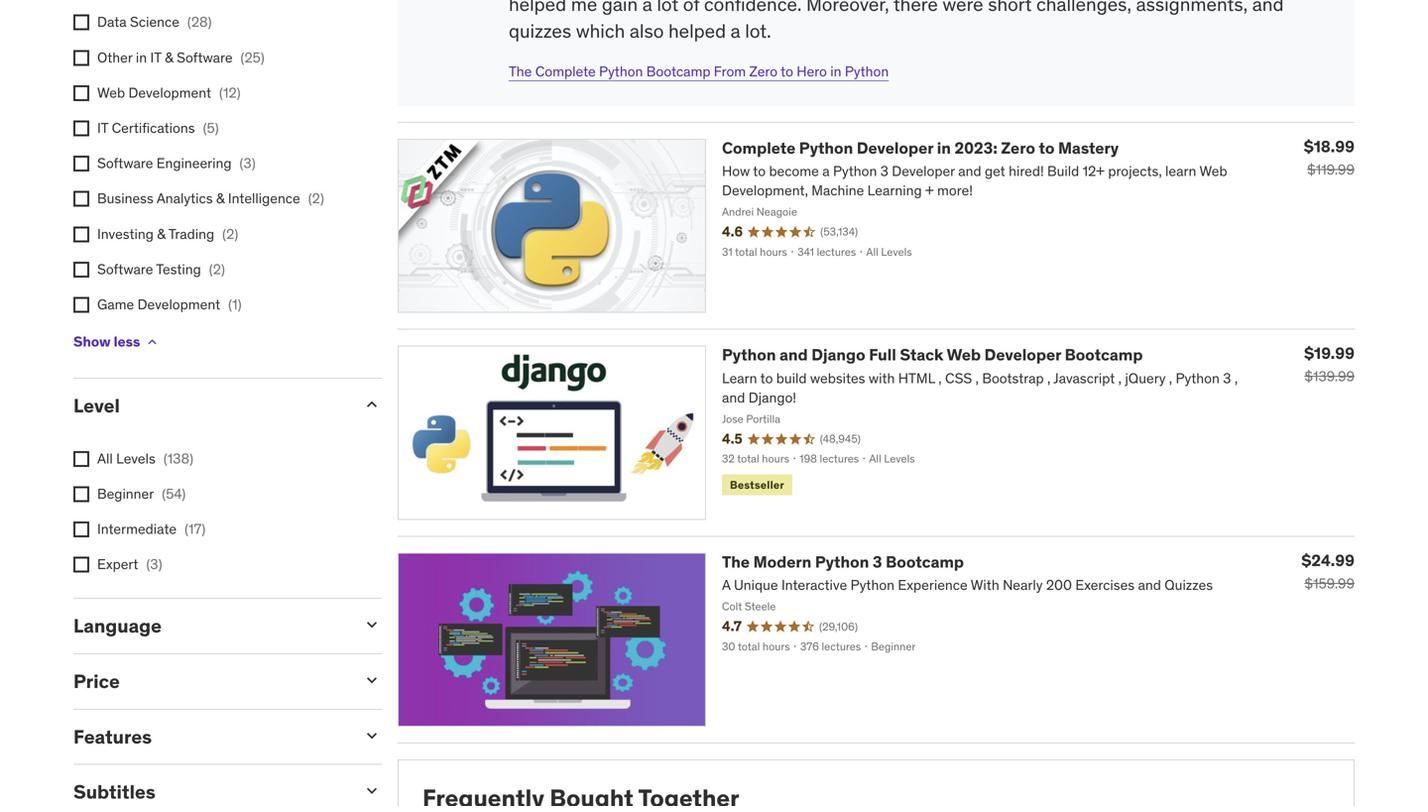 Task type: locate. For each thing, give the bounding box(es) containing it.
5 xsmall image from the top
[[73, 262, 89, 278]]

xsmall image right "less" on the left
[[144, 334, 160, 350]]

0 vertical spatial zero
[[749, 62, 778, 80]]

to left "hero"
[[781, 62, 793, 80]]

1 vertical spatial (3)
[[146, 556, 162, 573]]

python and django full stack web developer bootcamp
[[722, 345, 1143, 365]]

and
[[780, 345, 808, 365]]

the for the modern python 3 bootcamp
[[722, 552, 750, 572]]

small image
[[362, 395, 382, 415]]

(3) down intermediate (17)
[[146, 556, 162, 573]]

web
[[97, 84, 125, 102], [947, 345, 981, 365]]

web right stack
[[947, 345, 981, 365]]

(3) up intelligence
[[240, 154, 256, 172]]

1 horizontal spatial zero
[[1001, 138, 1035, 158]]

xsmall image left business
[[73, 191, 89, 207]]

& right analytics
[[216, 190, 225, 207]]

& up "web development (12)"
[[165, 48, 173, 66]]

xsmall image left the 'certifications'
[[73, 120, 89, 136]]

developer
[[857, 138, 933, 158], [985, 345, 1061, 365]]

development
[[128, 84, 211, 102], [137, 295, 220, 313]]

all levels (138)
[[97, 450, 193, 467]]

2 horizontal spatial bootcamp
[[1065, 345, 1143, 365]]

zero right from
[[749, 62, 778, 80]]

xsmall image for all levels
[[73, 451, 89, 467]]

python and django full stack web developer bootcamp link
[[722, 345, 1143, 365]]

beginner
[[97, 485, 154, 503]]

language
[[73, 614, 162, 638]]

xsmall image left "beginner"
[[73, 486, 89, 502]]

xsmall image left the game
[[73, 297, 89, 313]]

0 horizontal spatial the
[[509, 62, 532, 80]]

1 vertical spatial software
[[97, 154, 153, 172]]

xsmall image up show
[[73, 262, 89, 278]]

$18.99
[[1304, 136, 1355, 156]]

1 horizontal spatial to
[[1039, 138, 1055, 158]]

the complete python bootcamp from zero to hero in python
[[509, 62, 889, 80]]

the modern python 3 bootcamp link
[[722, 552, 964, 572]]

2 small image from the top
[[362, 670, 382, 690]]

software engineering (3)
[[97, 154, 256, 172]]

xsmall image left all
[[73, 451, 89, 467]]

2 vertical spatial software
[[97, 260, 153, 278]]

$19.99
[[1304, 343, 1355, 364]]

software down (28) on the left
[[177, 48, 233, 66]]

it left the 'certifications'
[[97, 119, 108, 137]]

in
[[136, 48, 147, 66], [830, 62, 842, 80], [937, 138, 951, 158]]

0 vertical spatial to
[[781, 62, 793, 80]]

it
[[150, 48, 161, 66], [97, 119, 108, 137]]

price
[[73, 669, 120, 693]]

mastery
[[1058, 138, 1119, 158]]

complete
[[535, 62, 596, 80], [722, 138, 796, 158]]

intermediate
[[97, 520, 177, 538]]

xsmall image left software engineering (3)
[[73, 156, 89, 172]]

xsmall image for investing & trading
[[73, 226, 89, 242]]

2 vertical spatial bootcamp
[[886, 552, 964, 572]]

(17)
[[185, 520, 205, 538]]

3 small image from the top
[[362, 726, 382, 746]]

full
[[869, 345, 896, 365]]

language button
[[73, 614, 346, 638]]

software up business
[[97, 154, 153, 172]]

xsmall image for software testing (2)
[[73, 262, 89, 278]]

(3)
[[240, 154, 256, 172], [146, 556, 162, 573]]

1 horizontal spatial complete
[[722, 138, 796, 158]]

game
[[97, 295, 134, 313]]

xsmall image left 'expert'
[[73, 557, 89, 573]]

xsmall image for web development
[[73, 85, 89, 101]]

4 xsmall image from the top
[[73, 191, 89, 207]]

(2) right intelligence
[[308, 190, 324, 207]]

0 vertical spatial complete
[[535, 62, 596, 80]]

1 vertical spatial to
[[1039, 138, 1055, 158]]

zero right 2023:
[[1001, 138, 1035, 158]]

the modern python 3 bootcamp
[[722, 552, 964, 572]]

small image
[[362, 615, 382, 635], [362, 670, 382, 690], [362, 726, 382, 746], [362, 781, 382, 801]]

(2) right testing
[[209, 260, 225, 278]]

zero
[[749, 62, 778, 80], [1001, 138, 1035, 158]]

development for game development
[[137, 295, 220, 313]]

in left 2023:
[[937, 138, 951, 158]]

1 vertical spatial zero
[[1001, 138, 1035, 158]]

(5)
[[203, 119, 219, 137]]

2 xsmall image from the top
[[73, 50, 89, 66]]

development down testing
[[137, 295, 220, 313]]

(138)
[[163, 450, 193, 467]]

0 horizontal spatial web
[[97, 84, 125, 102]]

software down the investing
[[97, 260, 153, 278]]

to left mastery
[[1039, 138, 1055, 158]]

investing
[[97, 225, 154, 243]]

less
[[114, 333, 140, 351]]

1 small image from the top
[[362, 615, 382, 635]]

6 xsmall image from the top
[[73, 297, 89, 313]]

xsmall image left "data"
[[73, 15, 89, 30]]

data science (28)
[[97, 13, 212, 31]]

in right other
[[136, 48, 147, 66]]

it down the science
[[150, 48, 161, 66]]

xsmall image left intermediate
[[73, 522, 89, 538]]

development down other in it & software (25)
[[128, 84, 211, 102]]

$119.99
[[1307, 160, 1355, 178]]

1 vertical spatial development
[[137, 295, 220, 313]]

1 horizontal spatial the
[[722, 552, 750, 572]]

python
[[599, 62, 643, 80], [845, 62, 889, 80], [799, 138, 853, 158], [722, 345, 776, 365], [815, 552, 869, 572]]

development for web development
[[128, 84, 211, 102]]

0 horizontal spatial bootcamp
[[646, 62, 711, 80]]

1 horizontal spatial in
[[830, 62, 842, 80]]

0 vertical spatial developer
[[857, 138, 933, 158]]

xsmall image left "web development (12)"
[[73, 85, 89, 101]]

1 horizontal spatial it
[[150, 48, 161, 66]]

0 vertical spatial (3)
[[240, 154, 256, 172]]

& left trading
[[157, 225, 166, 243]]

levels
[[116, 450, 156, 467]]

3 xsmall image from the top
[[73, 156, 89, 172]]

xsmall image for it certifications
[[73, 120, 89, 136]]

xsmall image for other in it & software (25)
[[73, 50, 89, 66]]

&
[[165, 48, 173, 66], [216, 190, 225, 207], [157, 225, 166, 243]]

0 horizontal spatial developer
[[857, 138, 933, 158]]

0 horizontal spatial complete
[[535, 62, 596, 80]]

bootcamp
[[646, 62, 711, 80], [1065, 345, 1143, 365], [886, 552, 964, 572]]

4 small image from the top
[[362, 781, 382, 801]]

zero for from
[[749, 62, 778, 80]]

0 vertical spatial the
[[509, 62, 532, 80]]

level
[[73, 394, 120, 418]]

0 horizontal spatial to
[[781, 62, 793, 80]]

7 xsmall image from the top
[[73, 557, 89, 573]]

web development (12)
[[97, 84, 241, 102]]

software testing (2)
[[97, 260, 225, 278]]

business analytics & intelligence (2)
[[97, 190, 324, 207]]

1 vertical spatial developer
[[985, 345, 1061, 365]]

xsmall image for software engineering (3)
[[73, 156, 89, 172]]

engineering
[[156, 154, 232, 172]]

the
[[509, 62, 532, 80], [722, 552, 750, 572]]

to
[[781, 62, 793, 80], [1039, 138, 1055, 158]]

0 vertical spatial development
[[128, 84, 211, 102]]

show less button
[[73, 322, 160, 362]]

0 horizontal spatial zero
[[749, 62, 778, 80]]

0 horizontal spatial in
[[136, 48, 147, 66]]

to for hero
[[781, 62, 793, 80]]

2023:
[[955, 138, 998, 158]]

software
[[177, 48, 233, 66], [97, 154, 153, 172], [97, 260, 153, 278]]

3
[[873, 552, 882, 572]]

django
[[811, 345, 865, 365]]

beginner (54)
[[97, 485, 186, 503]]

small image for price
[[362, 670, 382, 690]]

features button
[[73, 725, 346, 749]]

xsmall image for expert (3)
[[73, 557, 89, 573]]

1 xsmall image from the top
[[73, 15, 89, 30]]

analytics
[[157, 190, 213, 207]]

data
[[97, 13, 127, 31]]

1 horizontal spatial bootcamp
[[886, 552, 964, 572]]

xsmall image
[[73, 85, 89, 101], [73, 120, 89, 136], [73, 226, 89, 242], [144, 334, 160, 350], [73, 451, 89, 467], [73, 486, 89, 502], [73, 522, 89, 538]]

1 horizontal spatial web
[[947, 345, 981, 365]]

1 vertical spatial bootcamp
[[1065, 345, 1143, 365]]

xsmall image
[[73, 15, 89, 30], [73, 50, 89, 66], [73, 156, 89, 172], [73, 191, 89, 207], [73, 262, 89, 278], [73, 297, 89, 313], [73, 557, 89, 573]]

(2) right trading
[[222, 225, 238, 243]]

web down other
[[97, 84, 125, 102]]

$139.99
[[1305, 368, 1355, 385]]

all
[[97, 450, 113, 467]]

0 horizontal spatial it
[[97, 119, 108, 137]]

xsmall image left other
[[73, 50, 89, 66]]

0 horizontal spatial (3)
[[146, 556, 162, 573]]

level button
[[73, 394, 346, 418]]

1 vertical spatial the
[[722, 552, 750, 572]]

in right "hero"
[[830, 62, 842, 80]]

0 vertical spatial &
[[165, 48, 173, 66]]

(2)
[[308, 190, 324, 207], [222, 225, 238, 243], [209, 260, 225, 278]]

1 vertical spatial it
[[97, 119, 108, 137]]

(25)
[[241, 48, 265, 66]]

xsmall image left the investing
[[73, 226, 89, 242]]

(28)
[[187, 13, 212, 31]]



Task type: describe. For each thing, give the bounding box(es) containing it.
software for software testing
[[97, 260, 153, 278]]

(54)
[[162, 485, 186, 503]]

2 horizontal spatial in
[[937, 138, 951, 158]]

1 vertical spatial complete
[[722, 138, 796, 158]]

other
[[97, 48, 132, 66]]

the for the complete python bootcamp from zero to hero in python
[[509, 62, 532, 80]]

complete python developer in 2023: zero to mastery
[[722, 138, 1119, 158]]

$19.99 $139.99
[[1304, 343, 1355, 385]]

trading
[[168, 225, 214, 243]]

$24.99
[[1302, 550, 1355, 571]]

xsmall image for beginner
[[73, 486, 89, 502]]

(12)
[[219, 84, 241, 102]]

0 vertical spatial web
[[97, 84, 125, 102]]

xsmall image for business analytics & intelligence (2)
[[73, 191, 89, 207]]

2 vertical spatial &
[[157, 225, 166, 243]]

0 vertical spatial bootcamp
[[646, 62, 711, 80]]

complete python developer in 2023: zero to mastery link
[[722, 138, 1119, 158]]

features
[[73, 725, 152, 749]]

0 vertical spatial (2)
[[308, 190, 324, 207]]

xsmall image for intermediate
[[73, 522, 89, 538]]

testing
[[156, 260, 201, 278]]

software for software engineering
[[97, 154, 153, 172]]

1 vertical spatial web
[[947, 345, 981, 365]]

price button
[[73, 669, 346, 693]]

show
[[73, 333, 111, 351]]

small image for subtitles
[[362, 781, 382, 801]]

1 vertical spatial (2)
[[222, 225, 238, 243]]

expert (3)
[[97, 556, 162, 573]]

hero
[[797, 62, 827, 80]]

other in it & software (25)
[[97, 48, 265, 66]]

modern
[[753, 552, 812, 572]]

0 vertical spatial it
[[150, 48, 161, 66]]

intermediate (17)
[[97, 520, 205, 538]]

show less
[[73, 333, 140, 351]]

science
[[130, 13, 179, 31]]

$24.99 $159.99
[[1302, 550, 1355, 592]]

subtitles button
[[73, 780, 346, 804]]

2 vertical spatial (2)
[[209, 260, 225, 278]]

(1)
[[228, 295, 242, 313]]

$159.99
[[1305, 575, 1355, 592]]

it certifications (5)
[[97, 119, 219, 137]]

the complete python bootcamp from zero to hero in python link
[[509, 62, 889, 80]]

small image for features
[[362, 726, 382, 746]]

to for mastery
[[1039, 138, 1055, 158]]

xsmall image for data science (28)
[[73, 15, 89, 30]]

1 horizontal spatial (3)
[[240, 154, 256, 172]]

small image for language
[[362, 615, 382, 635]]

$18.99 $119.99
[[1304, 136, 1355, 178]]

from
[[714, 62, 746, 80]]

1 vertical spatial &
[[216, 190, 225, 207]]

stack
[[900, 345, 944, 365]]

business
[[97, 190, 154, 207]]

subtitles
[[73, 780, 156, 804]]

expert
[[97, 556, 138, 573]]

intelligence
[[228, 190, 300, 207]]

certifications
[[112, 119, 195, 137]]

game development (1)
[[97, 295, 242, 313]]

xsmall image for game development (1)
[[73, 297, 89, 313]]

investing & trading (2)
[[97, 225, 238, 243]]

zero for 2023:
[[1001, 138, 1035, 158]]

xsmall image inside show less button
[[144, 334, 160, 350]]

1 horizontal spatial developer
[[985, 345, 1061, 365]]

0 vertical spatial software
[[177, 48, 233, 66]]



Task type: vqa. For each thing, say whether or not it's contained in the screenshot.
topmost rated
no



